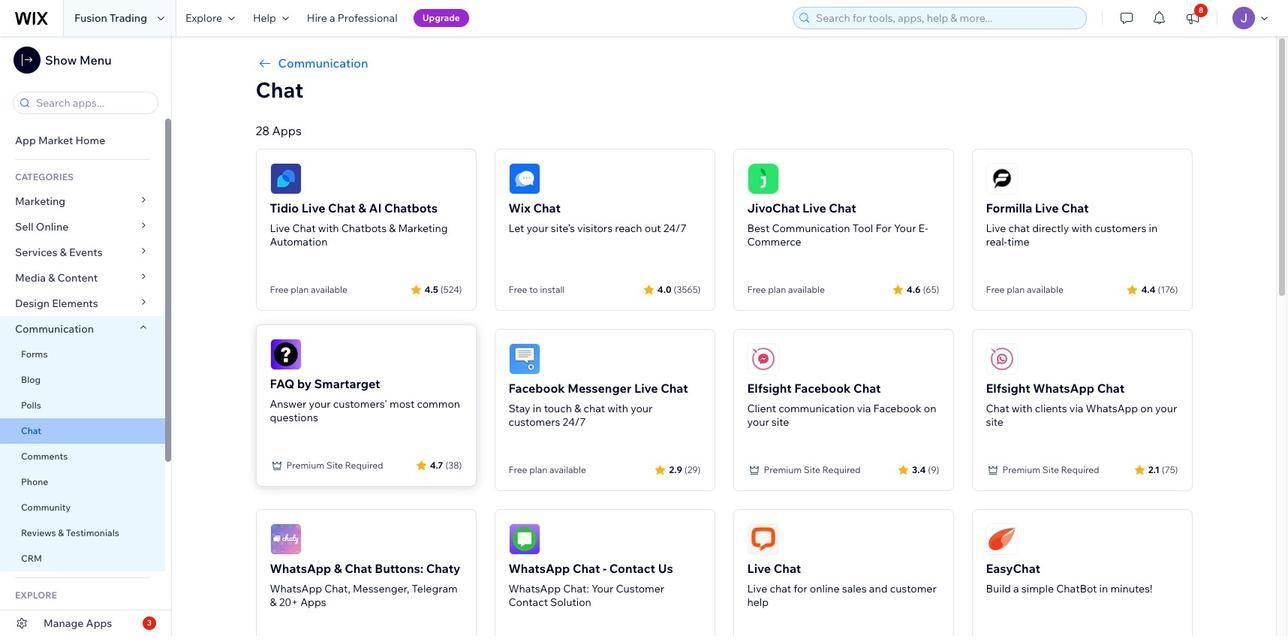 Task type: locate. For each thing, give the bounding box(es) containing it.
1 vertical spatial contact
[[509, 596, 548, 609]]

2 elfsight from the left
[[987, 381, 1031, 396]]

elfsight inside "elfsight whatsapp chat chat with clients via whatsapp on your site"
[[987, 381, 1031, 396]]

1 vertical spatial a
[[1014, 582, 1020, 596]]

2 horizontal spatial premium
[[1003, 464, 1041, 475]]

jivochat live chat logo image
[[748, 163, 779, 195]]

8
[[1199, 5, 1204, 15]]

chat inside wix chat let your site's visitors reach out 24/7
[[534, 201, 561, 216]]

crm
[[21, 553, 42, 564]]

facebook inside facebook messenger live chat stay in touch & chat with your customers 24/7
[[509, 381, 565, 396]]

formilla live chat logo image
[[987, 163, 1018, 195]]

services
[[15, 246, 58, 259]]

0 vertical spatial 24/7
[[664, 222, 687, 235]]

app market home
[[15, 134, 105, 147]]

1 vertical spatial chat
[[584, 402, 605, 415]]

(524)
[[441, 284, 462, 295]]

required down "elfsight whatsapp chat chat with clients via whatsapp on your site"
[[1062, 464, 1100, 475]]

in right stay
[[533, 402, 542, 415]]

marketing inside 'tidio live chat & ai chatbots live chat with chatbots & marketing automation'
[[398, 222, 448, 235]]

0 vertical spatial your
[[895, 222, 917, 235]]

manage
[[44, 617, 84, 630]]

online
[[36, 220, 69, 234]]

site down communication
[[804, 464, 821, 475]]

plan down the commerce
[[768, 284, 787, 295]]

free for ai
[[270, 284, 289, 295]]

0 horizontal spatial in
[[533, 402, 542, 415]]

best
[[748, 222, 770, 235]]

your inside faq by smartarget answer your customers' most common questions
[[309, 397, 331, 411]]

2 horizontal spatial required
[[1062, 464, 1100, 475]]

chat inside 'formilla live chat live chat directly with customers in real-time'
[[1009, 222, 1031, 235]]

apps right 28
[[272, 123, 302, 138]]

2 on from the left
[[1141, 402, 1154, 415]]

via
[[858, 402, 871, 415], [1070, 402, 1084, 415]]

required for whatsapp
[[1062, 464, 1100, 475]]

faq by smartarget answer your customers' most common questions
[[270, 376, 460, 424]]

0 vertical spatial apps
[[272, 123, 302, 138]]

1 vertical spatial in
[[533, 402, 542, 415]]

forms
[[21, 348, 48, 360]]

your
[[527, 222, 549, 235], [309, 397, 331, 411], [631, 402, 653, 415], [1156, 402, 1178, 415], [748, 415, 770, 429]]

1 via from the left
[[858, 402, 871, 415]]

manage apps
[[44, 617, 112, 630]]

premium
[[287, 460, 325, 471], [764, 464, 802, 475], [1003, 464, 1041, 475]]

by
[[297, 376, 312, 391]]

1 horizontal spatial via
[[1070, 402, 1084, 415]]

free down real- at top right
[[987, 284, 1005, 295]]

plan down time
[[1007, 284, 1025, 295]]

2 horizontal spatial premium site required
[[1003, 464, 1100, 475]]

chatbot
[[1057, 582, 1098, 596]]

0 horizontal spatial communication link
[[0, 316, 165, 342]]

free down stay
[[509, 464, 528, 475]]

site down "clients"
[[1043, 464, 1060, 475]]

apps for 28 apps
[[272, 123, 302, 138]]

1 horizontal spatial on
[[1141, 402, 1154, 415]]

apps right 20+
[[301, 596, 326, 609]]

apps inside sidebar element
[[86, 617, 112, 630]]

4.5
[[425, 284, 438, 295]]

apps
[[272, 123, 302, 138], [301, 596, 326, 609], [86, 617, 112, 630]]

live right messenger
[[635, 381, 658, 396]]

1 horizontal spatial customers
[[1095, 222, 1147, 235]]

chat inside facebook messenger live chat stay in touch & chat with your customers 24/7
[[584, 402, 605, 415]]

in right chatbot
[[1100, 582, 1109, 596]]

whatsapp chat - contact us  logo image
[[509, 523, 540, 555]]

2 horizontal spatial communication
[[772, 222, 851, 235]]

0 horizontal spatial communication
[[15, 322, 96, 336]]

communication inside sidebar element
[[15, 322, 96, 336]]

in up 4.4
[[1149, 222, 1158, 235]]

customer
[[616, 582, 665, 596]]

sell online
[[15, 220, 69, 234]]

apps inside whatsapp & chat buttons: chaty whatsapp chat, messenger, telegram & 20+ apps
[[301, 596, 326, 609]]

contact
[[610, 561, 656, 576], [509, 596, 548, 609]]

wix chat logo image
[[509, 163, 540, 195]]

your for -
[[592, 582, 614, 596]]

-
[[603, 561, 607, 576]]

with inside 'tidio live chat & ai chatbots live chat with chatbots & marketing automation'
[[318, 222, 339, 235]]

1 horizontal spatial premium
[[764, 464, 802, 475]]

required for facebook
[[823, 464, 861, 475]]

facebook up 3.4
[[874, 402, 922, 415]]

free for stay
[[509, 464, 528, 475]]

marketing up 4.5
[[398, 222, 448, 235]]

free plan available down 'touch' on the left of the page
[[509, 464, 586, 475]]

jivochat live chat best communication tool for your e- commerce
[[748, 201, 929, 249]]

1 horizontal spatial elfsight
[[987, 381, 1031, 396]]

site
[[327, 460, 343, 471], [804, 464, 821, 475], [1043, 464, 1060, 475]]

your down -
[[592, 582, 614, 596]]

24/7 inside wix chat let your site's visitors reach out 24/7
[[664, 222, 687, 235]]

0 vertical spatial chatbots
[[385, 201, 438, 216]]

available down the commerce
[[789, 284, 825, 295]]

2 horizontal spatial chat
[[1009, 222, 1031, 235]]

plan
[[291, 284, 309, 295], [768, 284, 787, 295], [1007, 284, 1025, 295], [530, 464, 548, 475]]

a right hire
[[330, 11, 335, 25]]

premium site required for by
[[287, 460, 384, 471]]

online
[[810, 582, 840, 596]]

0 horizontal spatial required
[[345, 460, 384, 471]]

e-
[[919, 222, 929, 235]]

free plan available down time
[[987, 284, 1064, 295]]

live left for
[[748, 582, 768, 596]]

free plan available for ai
[[270, 284, 348, 295]]

available down 'touch' on the left of the page
[[550, 464, 586, 475]]

0 horizontal spatial site
[[772, 415, 790, 429]]

required
[[345, 460, 384, 471], [823, 464, 861, 475], [1062, 464, 1100, 475]]

your inside whatsapp chat - contact us whatsapp chat: your customer contact solution
[[592, 582, 614, 596]]

1 vertical spatial 24/7
[[563, 415, 586, 429]]

simple
[[1022, 582, 1055, 596]]

24/7 inside facebook messenger live chat stay in touch & chat with your customers 24/7
[[563, 415, 586, 429]]

your down messenger
[[631, 402, 653, 415]]

chat
[[256, 77, 304, 103], [328, 201, 356, 216], [534, 201, 561, 216], [829, 201, 857, 216], [1062, 201, 1089, 216], [292, 222, 316, 235], [661, 381, 688, 396], [854, 381, 881, 396], [1098, 381, 1125, 396], [987, 402, 1010, 415], [21, 425, 41, 436], [345, 561, 372, 576], [573, 561, 600, 576], [774, 561, 802, 576]]

chat inside live chat live chat for online sales and customer help
[[774, 561, 802, 576]]

on inside elfsight facebook chat client communication via facebook on your site
[[924, 402, 937, 415]]

2 vertical spatial apps
[[86, 617, 112, 630]]

free plan available down automation
[[270, 284, 348, 295]]

premium site required down "clients"
[[1003, 464, 1100, 475]]

0 vertical spatial communication link
[[256, 54, 1193, 72]]

chat inside facebook messenger live chat stay in touch & chat with your customers 24/7
[[661, 381, 688, 396]]

on up 2.1
[[1141, 402, 1154, 415]]

0 horizontal spatial 24/7
[[563, 415, 586, 429]]

2 horizontal spatial in
[[1149, 222, 1158, 235]]

0 horizontal spatial chat
[[584, 402, 605, 415]]

tidio live chat & ai chatbots live chat with chatbots & marketing automation
[[270, 201, 448, 249]]

premium site required
[[287, 460, 384, 471], [764, 464, 861, 475], [1003, 464, 1100, 475]]

0 horizontal spatial premium
[[287, 460, 325, 471]]

(29)
[[685, 464, 701, 475]]

your down by
[[309, 397, 331, 411]]

hire a professional
[[307, 11, 398, 25]]

plan down stay
[[530, 464, 548, 475]]

2 vertical spatial in
[[1100, 582, 1109, 596]]

with inside "elfsight whatsapp chat chat with clients via whatsapp on your site"
[[1012, 402, 1033, 415]]

show menu button
[[14, 47, 112, 74]]

your right let
[[527, 222, 549, 235]]

phone link
[[0, 469, 165, 495]]

4.7 (38)
[[430, 459, 462, 471]]

0 horizontal spatial your
[[592, 582, 614, 596]]

premium site required down questions
[[287, 460, 384, 471]]

communication down hire
[[278, 56, 368, 71]]

1 horizontal spatial required
[[823, 464, 861, 475]]

design elements
[[15, 297, 98, 310]]

live right "jivochat"
[[803, 201, 827, 216]]

customers up 4.4
[[1095, 222, 1147, 235]]

chatbots
[[385, 201, 438, 216], [342, 222, 387, 235]]

free down the commerce
[[748, 284, 766, 295]]

1 horizontal spatial premium site required
[[764, 464, 861, 475]]

1 horizontal spatial site
[[987, 415, 1004, 429]]

20+
[[279, 596, 298, 609]]

0 vertical spatial marketing
[[15, 195, 65, 208]]

free
[[270, 284, 289, 295], [509, 284, 528, 295], [748, 284, 766, 295], [987, 284, 1005, 295], [509, 464, 528, 475]]

customers inside 'formilla live chat live chat directly with customers in real-time'
[[1095, 222, 1147, 235]]

facebook up stay
[[509, 381, 565, 396]]

premium site required for facebook
[[764, 464, 861, 475]]

whatsapp down the whatsapp & chat buttons: chaty logo
[[270, 561, 331, 576]]

0 horizontal spatial contact
[[509, 596, 548, 609]]

premium site required down communication
[[764, 464, 861, 475]]

1 horizontal spatial in
[[1100, 582, 1109, 596]]

1 horizontal spatial marketing
[[398, 222, 448, 235]]

in inside facebook messenger live chat stay in touch & chat with your customers 24/7
[[533, 402, 542, 415]]

your inside the jivochat live chat best communication tool for your e- commerce
[[895, 222, 917, 235]]

site left "clients"
[[987, 415, 1004, 429]]

site for by
[[327, 460, 343, 471]]

1 elfsight from the left
[[748, 381, 792, 396]]

content
[[57, 271, 98, 285]]

your inside wix chat let your site's visitors reach out 24/7
[[527, 222, 549, 235]]

communication
[[779, 402, 855, 415]]

your up 2.1 (75)
[[1156, 402, 1178, 415]]

1 horizontal spatial 24/7
[[664, 222, 687, 235]]

chatbots down ai
[[342, 222, 387, 235]]

visitors
[[578, 222, 613, 235]]

2 vertical spatial communication
[[15, 322, 96, 336]]

Search apps... field
[[32, 92, 153, 113]]

0 vertical spatial contact
[[610, 561, 656, 576]]

available for ai
[[311, 284, 348, 295]]

us
[[658, 561, 673, 576]]

(75)
[[1162, 464, 1179, 475]]

elfsight for elfsight whatsapp chat
[[987, 381, 1031, 396]]

free for communication
[[748, 284, 766, 295]]

1 horizontal spatial contact
[[610, 561, 656, 576]]

2 vertical spatial chat
[[770, 582, 792, 596]]

easychat build a simple chatbot in minutes!
[[987, 561, 1153, 596]]

easychat logo image
[[987, 523, 1018, 555]]

0 horizontal spatial facebook
[[509, 381, 565, 396]]

on inside "elfsight whatsapp chat chat with clients via whatsapp on your site"
[[1141, 402, 1154, 415]]

facebook up communication
[[795, 381, 851, 396]]

a right build
[[1014, 582, 1020, 596]]

customers'
[[333, 397, 387, 411]]

0 horizontal spatial via
[[858, 402, 871, 415]]

2 horizontal spatial site
[[1043, 464, 1060, 475]]

via right "clients"
[[1070, 402, 1084, 415]]

0 horizontal spatial site
[[327, 460, 343, 471]]

site down customers'
[[327, 460, 343, 471]]

available for communication
[[789, 284, 825, 295]]

required down customers'
[[345, 460, 384, 471]]

1 site from the left
[[772, 415, 790, 429]]

communication down design elements
[[15, 322, 96, 336]]

via right communication
[[858, 402, 871, 415]]

customers inside facebook messenger live chat stay in touch & chat with your customers 24/7
[[509, 415, 561, 429]]

24/7
[[664, 222, 687, 235], [563, 415, 586, 429]]

elfsight down elfsight whatsapp chat logo
[[987, 381, 1031, 396]]

1 on from the left
[[924, 402, 937, 415]]

chat inside whatsapp chat - contact us whatsapp chat: your customer contact solution
[[573, 561, 600, 576]]

2 via from the left
[[1070, 402, 1084, 415]]

free down automation
[[270, 284, 289, 295]]

communication down "jivochat"
[[772, 222, 851, 235]]

sell
[[15, 220, 34, 234]]

real-
[[987, 235, 1008, 249]]

your left 'e-'
[[895, 222, 917, 235]]

2 site from the left
[[987, 415, 1004, 429]]

chat down messenger
[[584, 402, 605, 415]]

0 horizontal spatial on
[[924, 402, 937, 415]]

plan down automation
[[291, 284, 309, 295]]

your left communication
[[748, 415, 770, 429]]

common
[[417, 397, 460, 411]]

elfsight inside elfsight facebook chat client communication via facebook on your site
[[748, 381, 792, 396]]

jivochat
[[748, 201, 800, 216]]

a inside "easychat build a simple chatbot in minutes!"
[[1014, 582, 1020, 596]]

24/7 right "out"
[[664, 222, 687, 235]]

on up (9)
[[924, 402, 937, 415]]

premium down "clients"
[[1003, 464, 1041, 475]]

with inside 'formilla live chat live chat directly with customers in real-time'
[[1072, 222, 1093, 235]]

contact up customer
[[610, 561, 656, 576]]

free plan available for stay
[[509, 464, 586, 475]]

site down "elfsight facebook chat logo"
[[772, 415, 790, 429]]

customers down facebook messenger live chat logo
[[509, 415, 561, 429]]

live down "live chat logo"
[[748, 561, 771, 576]]

available down time
[[1027, 284, 1064, 295]]

0 vertical spatial chat
[[1009, 222, 1031, 235]]

in inside "easychat build a simple chatbot in minutes!"
[[1100, 582, 1109, 596]]

customers
[[1095, 222, 1147, 235], [509, 415, 561, 429]]

for
[[794, 582, 808, 596]]

0 horizontal spatial a
[[330, 11, 335, 25]]

in for facebook messenger live chat
[[533, 402, 542, 415]]

1 horizontal spatial facebook
[[795, 381, 851, 396]]

1 horizontal spatial site
[[804, 464, 821, 475]]

free left to
[[509, 284, 528, 295]]

1 vertical spatial chatbots
[[342, 222, 387, 235]]

answer
[[270, 397, 307, 411]]

24/7 down messenger
[[563, 415, 586, 429]]

tool
[[853, 222, 874, 235]]

Search for tools, apps, help & more... field
[[812, 8, 1082, 29]]

(9)
[[929, 464, 940, 475]]

1 vertical spatial marketing
[[398, 222, 448, 235]]

0 horizontal spatial premium site required
[[287, 460, 384, 471]]

premium down client
[[764, 464, 802, 475]]

required for by
[[345, 460, 384, 471]]

0 vertical spatial in
[[1149, 222, 1158, 235]]

2 horizontal spatial facebook
[[874, 402, 922, 415]]

1 vertical spatial apps
[[301, 596, 326, 609]]

site's
[[551, 222, 575, 235]]

reach
[[615, 222, 643, 235]]

1 vertical spatial customers
[[509, 415, 561, 429]]

1 horizontal spatial a
[[1014, 582, 1020, 596]]

live chat logo image
[[748, 523, 779, 555]]

messenger
[[568, 381, 632, 396]]

required down elfsight facebook chat client communication via facebook on your site
[[823, 464, 861, 475]]

& inside facebook messenger live chat stay in touch & chat with your customers 24/7
[[575, 402, 582, 415]]

0 vertical spatial communication
[[278, 56, 368, 71]]

help button
[[244, 0, 298, 36]]

1 horizontal spatial your
[[895, 222, 917, 235]]

in for easychat
[[1100, 582, 1109, 596]]

apps right "manage"
[[86, 617, 112, 630]]

1 horizontal spatial chat
[[770, 582, 792, 596]]

0 horizontal spatial customers
[[509, 415, 561, 429]]

1 vertical spatial your
[[592, 582, 614, 596]]

contact left solution
[[509, 596, 548, 609]]

0 horizontal spatial marketing
[[15, 195, 65, 208]]

0 horizontal spatial elfsight
[[748, 381, 792, 396]]

chat
[[1009, 222, 1031, 235], [584, 402, 605, 415], [770, 582, 792, 596]]

free plan available down the commerce
[[748, 284, 825, 295]]

via inside elfsight facebook chat client communication via facebook on your site
[[858, 402, 871, 415]]

forms link
[[0, 342, 165, 367]]

services & events
[[15, 246, 103, 259]]

for
[[876, 222, 892, 235]]

chatbots right ai
[[385, 201, 438, 216]]

marketing
[[15, 195, 65, 208], [398, 222, 448, 235]]

1 vertical spatial communication
[[772, 222, 851, 235]]

elfsight up client
[[748, 381, 792, 396]]

available down automation
[[311, 284, 348, 295]]

premium down questions
[[287, 460, 325, 471]]

easychat
[[987, 561, 1041, 576]]

chat down formilla
[[1009, 222, 1031, 235]]

events
[[69, 246, 103, 259]]

free for site's
[[509, 284, 528, 295]]

chat inside 'formilla live chat live chat directly with customers in real-time'
[[1062, 201, 1089, 216]]

blog link
[[0, 367, 165, 393]]

hire
[[307, 11, 327, 25]]

install
[[540, 284, 565, 295]]

sales
[[843, 582, 867, 596]]

site inside "elfsight whatsapp chat chat with clients via whatsapp on your site"
[[987, 415, 1004, 429]]

chat left for
[[770, 582, 792, 596]]

0 vertical spatial customers
[[1095, 222, 1147, 235]]

marketing down categories
[[15, 195, 65, 208]]

live right tidio at top
[[302, 201, 326, 216]]



Task type: vqa. For each thing, say whether or not it's contained in the screenshot.
The Live in the JivoChat Live Chat Best Communication Tool For Your E- Commerce
yes



Task type: describe. For each thing, give the bounding box(es) containing it.
client
[[748, 402, 777, 415]]

fusion trading
[[74, 11, 147, 25]]

app
[[15, 134, 36, 147]]

tidio live chat & ai chatbots logo image
[[270, 163, 302, 195]]

whatsapp & chat buttons: chaty whatsapp chat, messenger, telegram & 20+ apps
[[270, 561, 461, 609]]

media
[[15, 271, 46, 285]]

live down tidio at top
[[270, 222, 290, 235]]

telegram
[[412, 582, 458, 596]]

stay
[[509, 402, 531, 415]]

28 apps
[[256, 123, 302, 138]]

chat link
[[0, 418, 165, 444]]

whatsapp & chat buttons: chaty logo image
[[270, 523, 302, 555]]

marketing link
[[0, 189, 165, 214]]

elfsight facebook chat logo image
[[748, 343, 779, 375]]

help
[[748, 596, 769, 609]]

solution
[[551, 596, 592, 609]]

your for chat
[[895, 222, 917, 235]]

(3565)
[[674, 284, 701, 295]]

free plan available for chat
[[987, 284, 1064, 295]]

sidebar element
[[0, 36, 172, 636]]

chat inside elfsight facebook chat client communication via facebook on your site
[[854, 381, 881, 396]]

site for whatsapp
[[1043, 464, 1060, 475]]

live chat live chat for online sales and customer help
[[748, 561, 937, 609]]

reviews & testimonials
[[21, 527, 119, 539]]

1 horizontal spatial communication link
[[256, 54, 1193, 72]]

clients
[[1036, 402, 1068, 415]]

communication inside the jivochat live chat best communication tool for your e- commerce
[[772, 222, 851, 235]]

wix chat let your site's visitors reach out 24/7
[[509, 201, 687, 235]]

let
[[509, 222, 524, 235]]

apps for manage apps
[[86, 617, 112, 630]]

chat inside live chat live chat for online sales and customer help
[[770, 582, 792, 596]]

plan for ai
[[291, 284, 309, 295]]

chat inside whatsapp & chat buttons: chaty whatsapp chat, messenger, telegram & 20+ apps
[[345, 561, 372, 576]]

services & events link
[[0, 240, 165, 265]]

live down formilla
[[987, 222, 1007, 235]]

available for chat
[[1027, 284, 1064, 295]]

elfsight whatsapp chat chat with clients via whatsapp on your site
[[987, 381, 1178, 429]]

app market home link
[[0, 128, 165, 153]]

premium for by
[[287, 460, 325, 471]]

whatsapp down whatsapp chat - contact us  logo
[[509, 561, 570, 576]]

smartarget
[[314, 376, 380, 391]]

and
[[870, 582, 888, 596]]

3.4 (9)
[[913, 464, 940, 475]]

1 horizontal spatial communication
[[278, 56, 368, 71]]

plan for chat
[[1007, 284, 1025, 295]]

0 vertical spatial a
[[330, 11, 335, 25]]

out
[[645, 222, 661, 235]]

show menu
[[45, 53, 112, 68]]

free to install
[[509, 284, 565, 295]]

reviews
[[21, 527, 56, 539]]

4.6
[[907, 284, 921, 295]]

live inside the jivochat live chat best communication tool for your e- commerce
[[803, 201, 827, 216]]

(176)
[[1159, 284, 1179, 295]]

formilla live chat live chat directly with customers in real-time
[[987, 201, 1158, 249]]

3.4
[[913, 464, 926, 475]]

explore
[[186, 11, 222, 25]]

4.5 (524)
[[425, 284, 462, 295]]

site inside elfsight facebook chat client communication via facebook on your site
[[772, 415, 790, 429]]

whatsapp left chat:
[[509, 582, 561, 596]]

chat inside sidebar element
[[21, 425, 41, 436]]

hire a professional link
[[298, 0, 407, 36]]

ai
[[369, 201, 382, 216]]

via inside "elfsight whatsapp chat chat with clients via whatsapp on your site"
[[1070, 402, 1084, 415]]

free for chat
[[987, 284, 1005, 295]]

2.9
[[669, 464, 683, 475]]

buttons:
[[375, 561, 424, 576]]

formilla
[[987, 201, 1033, 216]]

polls link
[[0, 393, 165, 418]]

1 vertical spatial communication link
[[0, 316, 165, 342]]

4.7
[[430, 459, 443, 471]]

reviews & testimonials link
[[0, 520, 165, 546]]

4.4 (176)
[[1142, 284, 1179, 295]]

design elements link
[[0, 291, 165, 316]]

your inside facebook messenger live chat stay in touch & chat with your customers 24/7
[[631, 402, 653, 415]]

live up the directly
[[1036, 201, 1059, 216]]

messenger,
[[353, 582, 410, 596]]

explore
[[15, 590, 57, 601]]

whatsapp left chat,
[[270, 582, 322, 596]]

trading
[[110, 11, 147, 25]]

premium site required for whatsapp
[[1003, 464, 1100, 475]]

wix
[[509, 201, 531, 216]]

marketing inside sidebar element
[[15, 195, 65, 208]]

faq by smartarget logo image
[[270, 339, 302, 370]]

design
[[15, 297, 50, 310]]

build
[[987, 582, 1012, 596]]

in inside 'formilla live chat live chat directly with customers in real-time'
[[1149, 222, 1158, 235]]

free plan available for communication
[[748, 284, 825, 295]]

elfsight facebook chat client communication via facebook on your site
[[748, 381, 937, 429]]

comments link
[[0, 444, 165, 469]]

whatsapp right "clients"
[[1086, 402, 1139, 415]]

site for facebook
[[804, 464, 821, 475]]

your inside "elfsight whatsapp chat chat with clients via whatsapp on your site"
[[1156, 402, 1178, 415]]

plan for stay
[[530, 464, 548, 475]]

with inside facebook messenger live chat stay in touch & chat with your customers 24/7
[[608, 402, 629, 415]]

4.0 (3565)
[[658, 284, 701, 295]]

available for stay
[[550, 464, 586, 475]]

tidio
[[270, 201, 299, 216]]

2.1 (75)
[[1149, 464, 1179, 475]]

elfsight whatsapp chat logo image
[[987, 343, 1018, 375]]

plan for communication
[[768, 284, 787, 295]]

to
[[530, 284, 538, 295]]

home
[[75, 134, 105, 147]]

facebook messenger live chat logo image
[[509, 343, 540, 375]]

elements
[[52, 297, 98, 310]]

2.9 (29)
[[669, 464, 701, 475]]

testimonials
[[66, 527, 119, 539]]

menu
[[80, 53, 112, 68]]

premium for facebook
[[764, 464, 802, 475]]

chaty
[[426, 561, 461, 576]]

elfsight for elfsight facebook chat
[[748, 381, 792, 396]]

chat inside the jivochat live chat best communication tool for your e- commerce
[[829, 201, 857, 216]]

4.4
[[1142, 284, 1156, 295]]

market
[[38, 134, 73, 147]]

4.6 (65)
[[907, 284, 940, 295]]

premium for whatsapp
[[1003, 464, 1041, 475]]

directly
[[1033, 222, 1070, 235]]

whatsapp up "clients"
[[1034, 381, 1095, 396]]

help
[[253, 11, 276, 25]]

commerce
[[748, 235, 802, 249]]

(38)
[[446, 459, 462, 471]]

live inside facebook messenger live chat stay in touch & chat with your customers 24/7
[[635, 381, 658, 396]]

minutes!
[[1111, 582, 1153, 596]]

chat:
[[563, 582, 589, 596]]

your inside elfsight facebook chat client communication via facebook on your site
[[748, 415, 770, 429]]



